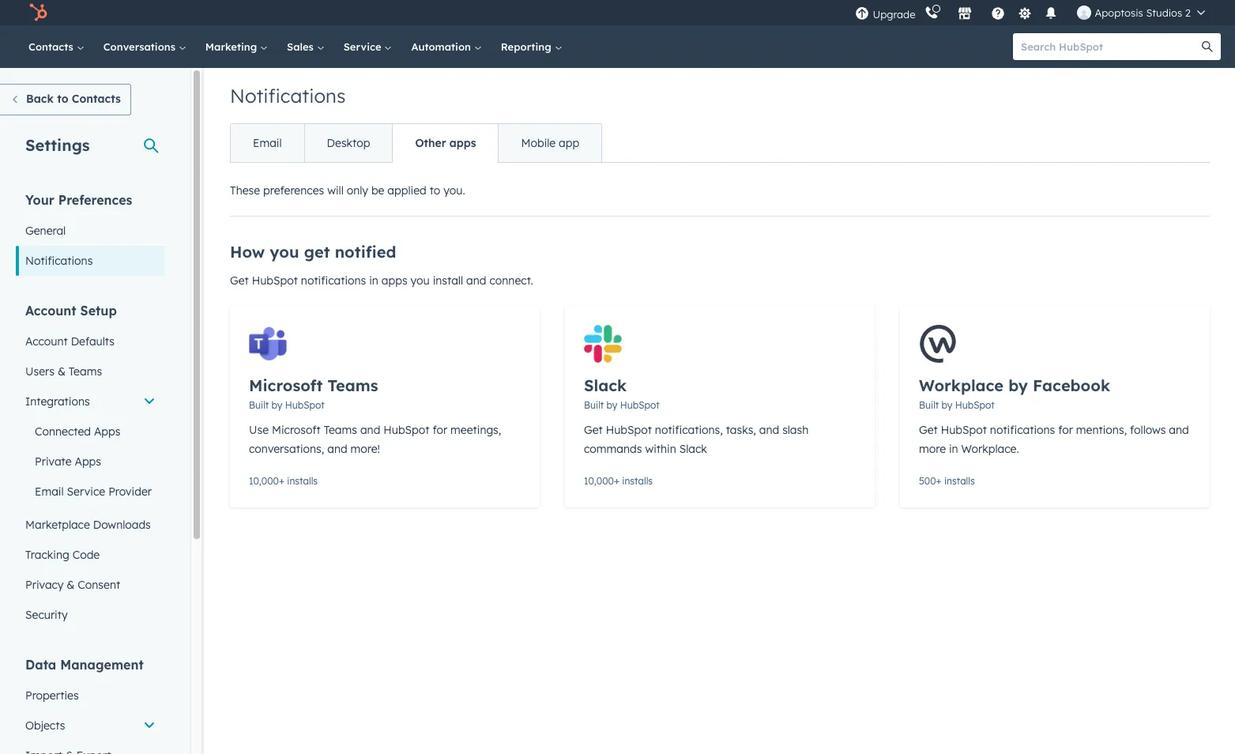 Task type: vqa. For each thing, say whether or not it's contained in the screenshot.
the number to the top
no



Task type: describe. For each thing, give the bounding box(es) containing it.
other apps
[[415, 136, 476, 150]]

other apps button
[[393, 124, 498, 162]]

applied
[[388, 183, 427, 198]]

1 vertical spatial apps
[[382, 274, 408, 288]]

mentions,
[[1077, 423, 1128, 437]]

search image
[[1203, 41, 1214, 52]]

notifications image
[[1045, 7, 1059, 21]]

apps for connected apps
[[94, 425, 121, 439]]

0 horizontal spatial get
[[230, 274, 249, 288]]

hubspot image
[[28, 3, 47, 22]]

tracking
[[25, 548, 69, 562]]

consent
[[78, 578, 120, 592]]

slack inside the slack built by hubspot
[[584, 376, 627, 395]]

email service provider
[[35, 485, 152, 499]]

hubspot inside workplace by facebook built by hubspot
[[956, 399, 995, 411]]

reporting link
[[492, 25, 572, 68]]

notifications inside your preferences element
[[25, 254, 93, 268]]

general link
[[16, 216, 165, 246]]

and inside "get hubspot notifications for mentions, follows and more in workplace."
[[1170, 423, 1190, 437]]

you.
[[444, 183, 465, 198]]

mobile app button
[[498, 124, 602, 162]]

tracking code
[[25, 548, 100, 562]]

for inside use microsoft teams and hubspot for meetings, conversations, and more!
[[433, 423, 448, 437]]

privacy & consent link
[[16, 570, 165, 600]]

service inside account setup element
[[67, 485, 105, 499]]

calling icon image
[[925, 6, 940, 21]]

app
[[559, 136, 580, 150]]

mobile
[[521, 136, 556, 150]]

your preferences
[[25, 192, 132, 208]]

10,000 + installs for teams
[[249, 475, 318, 487]]

10,000 + installs for built
[[584, 475, 653, 487]]

get for workplace
[[920, 423, 938, 437]]

notifications for in
[[301, 274, 366, 288]]

properties
[[25, 689, 79, 703]]

calling icon button
[[919, 2, 946, 23]]

back to contacts link
[[0, 84, 131, 115]]

reporting
[[501, 40, 555, 53]]

1 vertical spatial contacts
[[72, 92, 121, 106]]

marketplace downloads
[[25, 518, 151, 532]]

0 vertical spatial to
[[57, 92, 68, 106]]

microsoft inside use microsoft teams and hubspot for meetings, conversations, and more!
[[272, 423, 321, 437]]

marketing
[[205, 40, 260, 53]]

integrations button
[[16, 387, 165, 417]]

500 + installs
[[920, 475, 975, 487]]

be
[[371, 183, 385, 198]]

help button
[[985, 0, 1012, 25]]

automation
[[411, 40, 474, 53]]

downloads
[[93, 518, 151, 532]]

users
[[25, 364, 55, 379]]

objects
[[25, 719, 65, 733]]

notifications for for
[[991, 423, 1056, 437]]

settings link
[[1016, 4, 1035, 21]]

provider
[[108, 485, 152, 499]]

preferences
[[263, 183, 324, 198]]

get for slack
[[584, 423, 603, 437]]

desktop
[[327, 136, 370, 150]]

500
[[920, 475, 937, 487]]

privacy
[[25, 578, 64, 592]]

navigation containing email
[[230, 123, 603, 163]]

hubspot link
[[19, 3, 59, 22]]

+ for microsoft
[[279, 475, 285, 487]]

how you get notified
[[230, 242, 396, 262]]

mobile app
[[521, 136, 580, 150]]

users & teams
[[25, 364, 102, 379]]

preferences
[[58, 192, 132, 208]]

other
[[415, 136, 446, 150]]

built inside the slack built by hubspot
[[584, 399, 604, 411]]

marketplace downloads link
[[16, 510, 165, 540]]

workplace
[[920, 376, 1004, 395]]

installs for built
[[622, 475, 653, 487]]

users & teams link
[[16, 357, 165, 387]]

search button
[[1195, 33, 1222, 60]]

microsoft teams built by hubspot
[[249, 376, 378, 411]]

follows
[[1131, 423, 1166, 437]]

by left facebook
[[1009, 376, 1029, 395]]

built inside workplace by facebook built by hubspot
[[920, 399, 939, 411]]

conversations
[[103, 40, 179, 53]]

built inside microsoft teams built by hubspot
[[249, 399, 269, 411]]

& for privacy
[[67, 578, 75, 592]]

apoptosis studios 2 button
[[1068, 0, 1215, 25]]

10,000 for slack
[[584, 475, 614, 487]]

objects button
[[16, 711, 165, 741]]

sales link
[[278, 25, 334, 68]]

will
[[327, 183, 344, 198]]

hubspot inside get hubspot notifications, tasks, and slash commands within slack
[[606, 423, 652, 437]]

private apps
[[35, 455, 101, 469]]

marketplaces image
[[959, 7, 973, 21]]

workplace by facebook built by hubspot
[[920, 376, 1111, 411]]

setup
[[80, 303, 117, 319]]

use microsoft teams and hubspot for meetings, conversations, and more!
[[249, 423, 502, 456]]

your
[[25, 192, 54, 208]]

studios
[[1147, 6, 1183, 19]]

within
[[645, 442, 677, 456]]

security link
[[16, 600, 165, 630]]

workplace.
[[962, 442, 1020, 456]]

hubspot inside use microsoft teams and hubspot for meetings, conversations, and more!
[[384, 423, 430, 437]]

facebook
[[1033, 376, 1111, 395]]

and right install
[[467, 274, 487, 288]]



Task type: locate. For each thing, give the bounding box(es) containing it.
tasks,
[[726, 423, 757, 437]]

and inside get hubspot notifications, tasks, and slash commands within slack
[[760, 423, 780, 437]]

account up users
[[25, 334, 68, 349]]

installs for by
[[945, 475, 975, 487]]

only
[[347, 183, 368, 198]]

1 horizontal spatial service
[[344, 40, 385, 53]]

2 installs from the left
[[622, 475, 653, 487]]

1 horizontal spatial email
[[253, 136, 282, 150]]

1 vertical spatial account
[[25, 334, 68, 349]]

teams up integrations button
[[69, 364, 102, 379]]

0 horizontal spatial in
[[369, 274, 379, 288]]

1 vertical spatial &
[[67, 578, 75, 592]]

hubspot
[[252, 274, 298, 288], [285, 399, 325, 411], [620, 399, 660, 411], [956, 399, 995, 411], [384, 423, 430, 437], [606, 423, 652, 437], [941, 423, 987, 437]]

1 horizontal spatial notifications
[[991, 423, 1056, 437]]

integrations
[[25, 395, 90, 409]]

hubspot down workplace
[[956, 399, 995, 411]]

account for account defaults
[[25, 334, 68, 349]]

teams up more!
[[324, 423, 357, 437]]

apps down connected apps link
[[75, 455, 101, 469]]

0 vertical spatial service
[[344, 40, 385, 53]]

notifications down get at left top
[[301, 274, 366, 288]]

email button
[[231, 124, 304, 162]]

teams inside use microsoft teams and hubspot for meetings, conversations, and more!
[[324, 423, 357, 437]]

connected
[[35, 425, 91, 439]]

1 + from the left
[[279, 475, 285, 487]]

2 horizontal spatial built
[[920, 399, 939, 411]]

& for users
[[58, 364, 66, 379]]

slack inside get hubspot notifications, tasks, and slash commands within slack
[[680, 442, 707, 456]]

0 horizontal spatial &
[[58, 364, 66, 379]]

email for email service provider
[[35, 485, 64, 499]]

teams for microsoft
[[324, 423, 357, 437]]

1 horizontal spatial slack
[[680, 442, 707, 456]]

apps down "notified"
[[382, 274, 408, 288]]

2 horizontal spatial +
[[937, 475, 942, 487]]

for
[[433, 423, 448, 437], [1059, 423, 1074, 437]]

management
[[60, 657, 144, 673]]

& right users
[[58, 364, 66, 379]]

these preferences will only be applied to you.
[[230, 183, 465, 198]]

& inside "link"
[[67, 578, 75, 592]]

upgrade
[[873, 8, 916, 20]]

1 account from the top
[[25, 303, 76, 319]]

teams for &
[[69, 364, 102, 379]]

meetings,
[[451, 423, 502, 437]]

0 vertical spatial contacts
[[28, 40, 76, 53]]

install
[[433, 274, 463, 288]]

10,000 + installs down conversations, in the left of the page
[[249, 475, 318, 487]]

installs for teams
[[287, 475, 318, 487]]

1 horizontal spatial installs
[[622, 475, 653, 487]]

menu containing apoptosis studios 2
[[854, 0, 1217, 25]]

1 vertical spatial microsoft
[[272, 423, 321, 437]]

installs down conversations, in the left of the page
[[287, 475, 318, 487]]

help image
[[992, 7, 1006, 21]]

hubspot inside "get hubspot notifications for mentions, follows and more in workplace."
[[941, 423, 987, 437]]

+ for workplace
[[937, 475, 942, 487]]

by up conversations, in the left of the page
[[272, 399, 283, 411]]

10,000 down conversations, in the left of the page
[[249, 475, 279, 487]]

slack up commands at the bottom of the page
[[584, 376, 627, 395]]

1 horizontal spatial in
[[950, 442, 959, 456]]

automation link
[[402, 25, 492, 68]]

0 horizontal spatial notifications
[[301, 274, 366, 288]]

marketplace
[[25, 518, 90, 532]]

data
[[25, 657, 56, 673]]

slack
[[584, 376, 627, 395], [680, 442, 707, 456]]

by up commands at the bottom of the page
[[607, 399, 618, 411]]

0 horizontal spatial to
[[57, 92, 68, 106]]

settings
[[25, 135, 90, 155]]

in right more
[[950, 442, 959, 456]]

1 horizontal spatial +
[[614, 475, 620, 487]]

1 vertical spatial email
[[35, 485, 64, 499]]

2 for from the left
[[1059, 423, 1074, 437]]

account up account defaults at the left top of the page
[[25, 303, 76, 319]]

hubspot left meetings,
[[384, 423, 430, 437]]

email inside email service provider link
[[35, 485, 64, 499]]

+ for slack
[[614, 475, 620, 487]]

1 vertical spatial service
[[67, 485, 105, 499]]

hubspot up workplace. on the right
[[941, 423, 987, 437]]

by inside microsoft teams built by hubspot
[[272, 399, 283, 411]]

0 vertical spatial you
[[270, 242, 299, 262]]

1 for from the left
[[433, 423, 448, 437]]

1 horizontal spatial for
[[1059, 423, 1074, 437]]

privacy & consent
[[25, 578, 120, 592]]

properties link
[[16, 681, 165, 711]]

service right sales 'link'
[[344, 40, 385, 53]]

10,000 + installs down commands at the bottom of the page
[[584, 475, 653, 487]]

in inside "get hubspot notifications for mentions, follows and more in workplace."
[[950, 442, 959, 456]]

connect.
[[490, 274, 534, 288]]

0 horizontal spatial +
[[279, 475, 285, 487]]

+ down commands at the bottom of the page
[[614, 475, 620, 487]]

1 built from the left
[[249, 399, 269, 411]]

0 horizontal spatial apps
[[382, 274, 408, 288]]

1 horizontal spatial to
[[430, 183, 441, 198]]

account
[[25, 303, 76, 319], [25, 334, 68, 349]]

installs right 500
[[945, 475, 975, 487]]

by down workplace
[[942, 399, 953, 411]]

get
[[230, 274, 249, 288], [584, 423, 603, 437], [920, 423, 938, 437]]

settings image
[[1018, 7, 1033, 21]]

+ down more
[[937, 475, 942, 487]]

teams inside account setup element
[[69, 364, 102, 379]]

1 horizontal spatial 10,000
[[584, 475, 614, 487]]

email service provider link
[[16, 477, 165, 507]]

to left you.
[[430, 183, 441, 198]]

for inside "get hubspot notifications for mentions, follows and more in workplace."
[[1059, 423, 1074, 437]]

how
[[230, 242, 265, 262]]

3 + from the left
[[937, 475, 942, 487]]

to right back
[[57, 92, 68, 106]]

1 horizontal spatial 10,000 + installs
[[584, 475, 653, 487]]

3 installs from the left
[[945, 475, 975, 487]]

notifications,
[[655, 423, 723, 437]]

installs down within
[[622, 475, 653, 487]]

0 horizontal spatial for
[[433, 423, 448, 437]]

0 vertical spatial account
[[25, 303, 76, 319]]

2 10,000 + installs from the left
[[584, 475, 653, 487]]

2 + from the left
[[614, 475, 620, 487]]

your preferences element
[[16, 191, 165, 276]]

0 vertical spatial notifications
[[301, 274, 366, 288]]

notifications up workplace. on the right
[[991, 423, 1056, 437]]

desktop button
[[304, 124, 393, 162]]

more
[[920, 442, 946, 456]]

apps right other
[[450, 136, 476, 150]]

teams inside microsoft teams built by hubspot
[[328, 376, 378, 395]]

account defaults link
[[16, 327, 165, 357]]

account for account setup
[[25, 303, 76, 319]]

slack built by hubspot
[[584, 376, 660, 411]]

notifications
[[301, 274, 366, 288], [991, 423, 1056, 437]]

3 built from the left
[[920, 399, 939, 411]]

email down "private" on the bottom
[[35, 485, 64, 499]]

1 horizontal spatial notifications
[[230, 84, 346, 108]]

account defaults
[[25, 334, 115, 349]]

0 vertical spatial email
[[253, 136, 282, 150]]

notifications inside "get hubspot notifications for mentions, follows and more in workplace."
[[991, 423, 1056, 437]]

contacts
[[28, 40, 76, 53], [72, 92, 121, 106]]

1 vertical spatial to
[[430, 183, 441, 198]]

email up these
[[253, 136, 282, 150]]

notifications down general in the left top of the page
[[25, 254, 93, 268]]

you left install
[[411, 274, 430, 288]]

+
[[279, 475, 285, 487], [614, 475, 620, 487], [937, 475, 942, 487]]

1 horizontal spatial &
[[67, 578, 75, 592]]

tracking code link
[[16, 540, 165, 570]]

2 horizontal spatial installs
[[945, 475, 975, 487]]

0 horizontal spatial 10,000
[[249, 475, 279, 487]]

apps down integrations button
[[94, 425, 121, 439]]

use
[[249, 423, 269, 437]]

for left mentions,
[[1059, 423, 1074, 437]]

1 vertical spatial notifications
[[991, 423, 1056, 437]]

marketplaces button
[[949, 0, 982, 25]]

0 horizontal spatial you
[[270, 242, 299, 262]]

Search HubSpot search field
[[1014, 33, 1207, 60]]

by inside the slack built by hubspot
[[607, 399, 618, 411]]

conversations link
[[94, 25, 196, 68]]

upgrade image
[[856, 7, 870, 21]]

0 vertical spatial apps
[[450, 136, 476, 150]]

0 horizontal spatial installs
[[287, 475, 318, 487]]

contacts link
[[19, 25, 94, 68]]

email for email
[[253, 136, 282, 150]]

apps inside button
[[450, 136, 476, 150]]

0 horizontal spatial notifications
[[25, 254, 93, 268]]

built
[[249, 399, 269, 411], [584, 399, 604, 411], [920, 399, 939, 411]]

and left slash
[[760, 423, 780, 437]]

get up more
[[920, 423, 938, 437]]

0 horizontal spatial 10,000 + installs
[[249, 475, 318, 487]]

apoptosis
[[1095, 6, 1144, 19]]

1 horizontal spatial built
[[584, 399, 604, 411]]

account setup element
[[16, 302, 165, 630]]

these
[[230, 183, 260, 198]]

hubspot down how
[[252, 274, 298, 288]]

1 10,000 from the left
[[249, 475, 279, 487]]

hubspot up conversations, in the left of the page
[[285, 399, 325, 411]]

back
[[26, 92, 54, 106]]

1 horizontal spatial get
[[584, 423, 603, 437]]

in down "notified"
[[369, 274, 379, 288]]

1 vertical spatial slack
[[680, 442, 707, 456]]

0 vertical spatial apps
[[94, 425, 121, 439]]

get down how
[[230, 274, 249, 288]]

conversations,
[[249, 442, 324, 456]]

service link
[[334, 25, 402, 68]]

0 horizontal spatial email
[[35, 485, 64, 499]]

2 horizontal spatial get
[[920, 423, 938, 437]]

get hubspot notifications, tasks, and slash commands within slack
[[584, 423, 809, 456]]

0 vertical spatial microsoft
[[249, 376, 323, 395]]

back to contacts
[[26, 92, 121, 106]]

1 vertical spatial in
[[950, 442, 959, 456]]

2 10,000 from the left
[[584, 475, 614, 487]]

data management element
[[16, 656, 165, 754]]

apps for private apps
[[75, 455, 101, 469]]

0 vertical spatial &
[[58, 364, 66, 379]]

account setup
[[25, 303, 117, 319]]

for left meetings,
[[433, 423, 448, 437]]

private
[[35, 455, 72, 469]]

1 installs from the left
[[287, 475, 318, 487]]

built up use
[[249, 399, 269, 411]]

teams
[[69, 364, 102, 379], [328, 376, 378, 395], [324, 423, 357, 437]]

1 horizontal spatial you
[[411, 274, 430, 288]]

commands
[[584, 442, 642, 456]]

1 vertical spatial apps
[[75, 455, 101, 469]]

marketing link
[[196, 25, 278, 68]]

to
[[57, 92, 68, 106], [430, 183, 441, 198]]

tara schultz image
[[1078, 6, 1092, 20]]

1 10,000 + installs from the left
[[249, 475, 318, 487]]

microsoft inside microsoft teams built by hubspot
[[249, 376, 323, 395]]

2 account from the top
[[25, 334, 68, 349]]

0 vertical spatial notifications
[[230, 84, 346, 108]]

0 vertical spatial in
[[369, 274, 379, 288]]

+ down conversations, in the left of the page
[[279, 475, 285, 487]]

hubspot inside microsoft teams built by hubspot
[[285, 399, 325, 411]]

sales
[[287, 40, 317, 53]]

email inside email button
[[253, 136, 282, 150]]

contacts down 'hubspot' link
[[28, 40, 76, 53]]

connected apps link
[[16, 417, 165, 447]]

get inside "get hubspot notifications for mentions, follows and more in workplace."
[[920, 423, 938, 437]]

hubspot inside the slack built by hubspot
[[620, 399, 660, 411]]

and right the follows
[[1170, 423, 1190, 437]]

service
[[344, 40, 385, 53], [67, 485, 105, 499]]

teams up use microsoft teams and hubspot for meetings, conversations, and more!
[[328, 376, 378, 395]]

and left more!
[[327, 442, 348, 456]]

defaults
[[71, 334, 115, 349]]

microsoft up use
[[249, 376, 323, 395]]

0 vertical spatial slack
[[584, 376, 627, 395]]

get hubspot notifications for mentions, follows and more in workplace.
[[920, 423, 1190, 456]]

more!
[[351, 442, 380, 456]]

10,000 down commands at the bottom of the page
[[584, 475, 614, 487]]

get
[[304, 242, 330, 262]]

notified
[[335, 242, 396, 262]]

private apps link
[[16, 447, 165, 477]]

menu
[[854, 0, 1217, 25]]

code
[[72, 548, 100, 562]]

0 horizontal spatial service
[[67, 485, 105, 499]]

security
[[25, 608, 68, 622]]

and up more!
[[360, 423, 381, 437]]

1 vertical spatial notifications
[[25, 254, 93, 268]]

1 horizontal spatial apps
[[450, 136, 476, 150]]

built down workplace
[[920, 399, 939, 411]]

hubspot up commands at the bottom of the page
[[606, 423, 652, 437]]

& right the privacy
[[67, 578, 75, 592]]

microsoft up conversations, in the left of the page
[[272, 423, 321, 437]]

built up commands at the bottom of the page
[[584, 399, 604, 411]]

10,000 + installs
[[249, 475, 318, 487], [584, 475, 653, 487]]

get inside get hubspot notifications, tasks, and slash commands within slack
[[584, 423, 603, 437]]

slack down "notifications,"
[[680, 442, 707, 456]]

1 vertical spatial you
[[411, 274, 430, 288]]

slash
[[783, 423, 809, 437]]

connected apps
[[35, 425, 121, 439]]

navigation
[[230, 123, 603, 163]]

installs
[[287, 475, 318, 487], [622, 475, 653, 487], [945, 475, 975, 487]]

2
[[1186, 6, 1191, 19]]

0 horizontal spatial built
[[249, 399, 269, 411]]

you left get at left top
[[270, 242, 299, 262]]

you
[[270, 242, 299, 262], [411, 274, 430, 288]]

service down private apps link
[[67, 485, 105, 499]]

notifications down sales
[[230, 84, 346, 108]]

hubspot up within
[[620, 399, 660, 411]]

contacts right back
[[72, 92, 121, 106]]

2 built from the left
[[584, 399, 604, 411]]

0 horizontal spatial slack
[[584, 376, 627, 395]]

get up commands at the bottom of the page
[[584, 423, 603, 437]]

10,000 for microsoft teams
[[249, 475, 279, 487]]

apoptosis studios 2
[[1095, 6, 1191, 19]]



